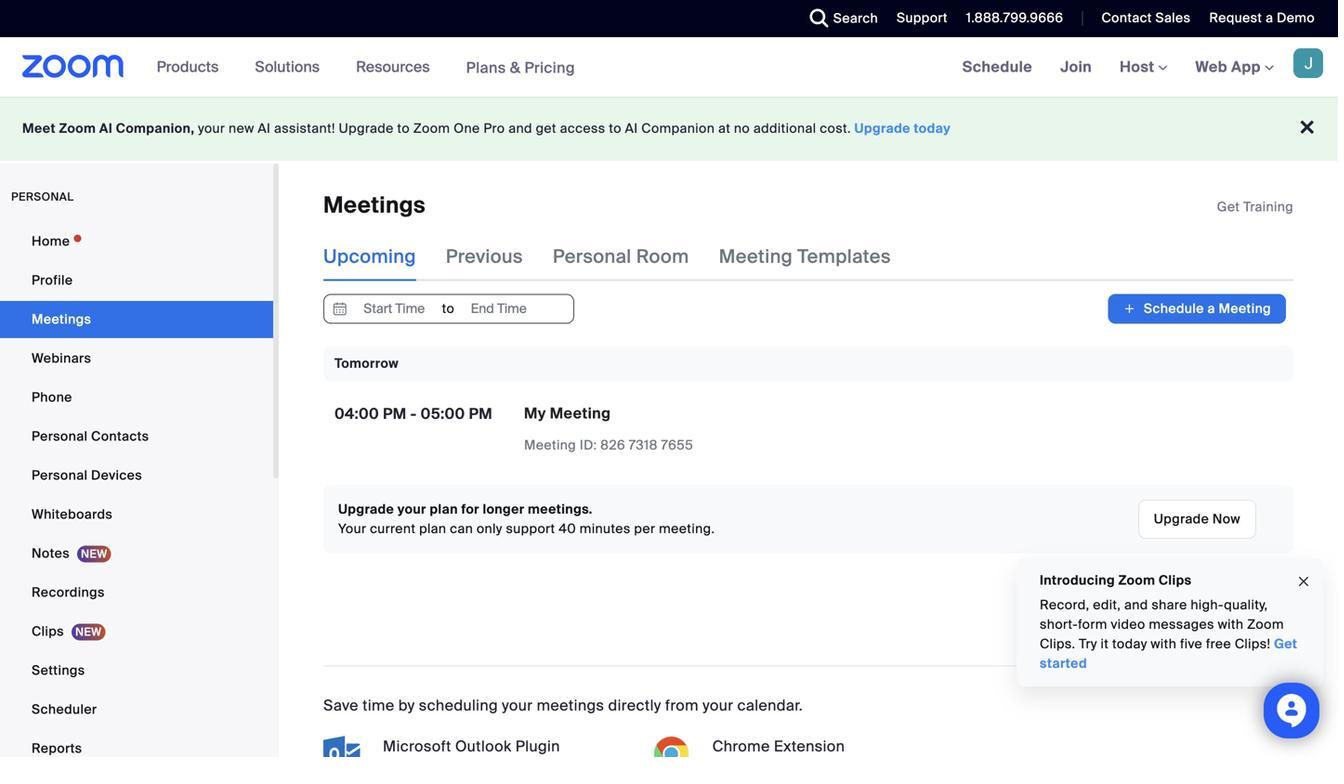 Task type: locate. For each thing, give the bounding box(es) containing it.
and
[[509, 120, 533, 137], [1125, 597, 1149, 614]]

only
[[477, 520, 503, 538]]

meetings up webinars at the top
[[32, 311, 91, 328]]

0 vertical spatial clips
[[1159, 572, 1192, 589]]

banner containing products
[[0, 37, 1339, 98]]

zoom logo image
[[22, 55, 124, 78]]

personal contacts
[[32, 428, 149, 445]]

calendar.
[[738, 696, 803, 716]]

0 horizontal spatial meetings
[[32, 311, 91, 328]]

a right add icon at the top of the page
[[1208, 300, 1216, 317]]

1 vertical spatial clips
[[32, 623, 64, 640]]

personal inside 'tabs of meeting' tab list
[[553, 245, 632, 269]]

pm left -
[[383, 404, 407, 424]]

plan left can
[[419, 520, 447, 538]]

schedule inside button
[[1144, 300, 1205, 317]]

id:
[[580, 437, 597, 454]]

1 horizontal spatial with
[[1218, 616, 1244, 634]]

0 vertical spatial plan
[[430, 501, 458, 518]]

product information navigation
[[143, 37, 589, 98]]

your
[[338, 520, 367, 538]]

a inside button
[[1208, 300, 1216, 317]]

Date Range Picker End field
[[456, 295, 542, 323]]

ai right new
[[258, 120, 271, 137]]

1 vertical spatial get
[[1274, 636, 1298, 653]]

with
[[1218, 616, 1244, 634], [1151, 636, 1177, 653]]

upgrade now button
[[1139, 500, 1257, 539]]

your up current
[[398, 501, 426, 518]]

for
[[461, 501, 480, 518]]

introducing zoom clips
[[1040, 572, 1192, 589]]

my
[[524, 404, 546, 423]]

clips up share
[[1159, 572, 1192, 589]]

one
[[454, 120, 480, 137]]

today inside meet zoom ai companion, footer
[[914, 120, 951, 137]]

five
[[1180, 636, 1203, 653]]

join link
[[1047, 37, 1106, 97]]

1 vertical spatial and
[[1125, 597, 1149, 614]]

0 vertical spatial get
[[1217, 198, 1240, 216]]

now
[[1213, 511, 1241, 528]]

get right clips!
[[1274, 636, 1298, 653]]

zoom
[[59, 120, 96, 137], [413, 120, 450, 137], [1119, 572, 1156, 589], [1248, 616, 1285, 634]]

plans & pricing link
[[466, 58, 575, 77], [466, 58, 575, 77]]

schedule link
[[949, 37, 1047, 97]]

resources
[[356, 57, 430, 77]]

clips
[[1159, 572, 1192, 589], [32, 623, 64, 640]]

0 vertical spatial meetings
[[323, 191, 426, 220]]

1 horizontal spatial a
[[1266, 9, 1274, 26]]

companion
[[642, 120, 715, 137]]

get
[[1217, 198, 1240, 216], [1274, 636, 1298, 653]]

today
[[914, 120, 951, 137], [1113, 636, 1148, 653]]

1 vertical spatial schedule
[[1144, 300, 1205, 317]]

to
[[397, 120, 410, 137], [609, 120, 622, 137], [442, 300, 455, 317]]

today down video
[[1113, 636, 1148, 653]]

schedule for schedule
[[963, 57, 1033, 77]]

to left date range picker end 'field'
[[442, 300, 455, 317]]

2 horizontal spatial ai
[[625, 120, 638, 137]]

personal
[[11, 190, 74, 204]]

0 vertical spatial personal
[[553, 245, 632, 269]]

your
[[198, 120, 225, 137], [398, 501, 426, 518], [502, 696, 533, 716], [703, 696, 734, 716]]

meet zoom ai companion, your new ai assistant! upgrade to zoom one pro and get access to ai companion at no additional cost. upgrade today
[[22, 120, 951, 137]]

clips inside the personal menu menu
[[32, 623, 64, 640]]

meetings navigation
[[949, 37, 1339, 98]]

my meeting
[[524, 404, 611, 423]]

support link
[[883, 0, 953, 37], [897, 9, 948, 26]]

profile
[[32, 272, 73, 289]]

sales
[[1156, 9, 1191, 26]]

meetings up upcoming
[[323, 191, 426, 220]]

banner
[[0, 37, 1339, 98]]

0 horizontal spatial get
[[1217, 198, 1240, 216]]

to button
[[323, 294, 574, 324]]

1 ai from the left
[[99, 120, 113, 137]]

0 horizontal spatial ai
[[99, 120, 113, 137]]

cost.
[[820, 120, 851, 137]]

meeting id: 826 7318 7655
[[524, 437, 693, 454]]

0 vertical spatial with
[[1218, 616, 1244, 634]]

meetings inside 'link'
[[32, 311, 91, 328]]

1.888.799.9666 button up the "schedule" link at the right top of the page
[[967, 9, 1064, 26]]

with down messages
[[1151, 636, 1177, 653]]

1 pm from the left
[[383, 404, 407, 424]]

plan
[[430, 501, 458, 518], [419, 520, 447, 538]]

templates
[[798, 245, 891, 269]]

0 vertical spatial today
[[914, 120, 951, 137]]

0 horizontal spatial to
[[397, 120, 410, 137]]

and left 'get'
[[509, 120, 533, 137]]

04:00
[[335, 404, 379, 424]]

no
[[734, 120, 750, 137]]

home
[[32, 233, 70, 250]]

1 horizontal spatial meetings
[[323, 191, 426, 220]]

save
[[323, 696, 359, 716]]

0 vertical spatial and
[[509, 120, 533, 137]]

schedule right add icon at the top of the page
[[1144, 300, 1205, 317]]

search
[[834, 10, 879, 27]]

personal down phone
[[32, 428, 88, 445]]

started
[[1040, 655, 1088, 673]]

pricing
[[525, 58, 575, 77]]

and inside record, edit, and share high-quality, short-form video messages with zoom clips. try it today with five free clips!
[[1125, 597, 1149, 614]]

0 horizontal spatial pm
[[383, 404, 407, 424]]

1 horizontal spatial clips
[[1159, 572, 1192, 589]]

with up the 'free'
[[1218, 616, 1244, 634]]

0 horizontal spatial with
[[1151, 636, 1177, 653]]

to down 'resources' dropdown button
[[397, 120, 410, 137]]

1 vertical spatial meetings
[[32, 311, 91, 328]]

0 horizontal spatial a
[[1208, 300, 1216, 317]]

personal for personal room
[[553, 245, 632, 269]]

meet zoom ai companion, footer
[[0, 97, 1339, 161]]

plan up can
[[430, 501, 458, 518]]

try
[[1079, 636, 1098, 653]]

0 vertical spatial a
[[1266, 9, 1274, 26]]

today inside record, edit, and share high-quality, short-form video messages with zoom clips. try it today with five free clips!
[[1113, 636, 1148, 653]]

contact
[[1102, 9, 1152, 26]]

your left new
[[198, 120, 225, 137]]

room
[[636, 245, 689, 269]]

personal inside personal contacts link
[[32, 428, 88, 445]]

ai left companion
[[625, 120, 638, 137]]

1 horizontal spatial pm
[[469, 404, 493, 424]]

zoom up clips!
[[1248, 616, 1285, 634]]

upgrade your plan for longer meetings. your current plan can only support 40 minutes per meeting.
[[338, 501, 715, 538]]

1 vertical spatial today
[[1113, 636, 1148, 653]]

get left training
[[1217, 198, 1240, 216]]

personal left the room at top
[[553, 245, 632, 269]]

quality,
[[1224, 597, 1268, 614]]

1 horizontal spatial to
[[442, 300, 455, 317]]

schedule down 1.888.799.9666
[[963, 57, 1033, 77]]

1 vertical spatial personal
[[32, 428, 88, 445]]

profile picture image
[[1294, 48, 1324, 78]]

zoom inside record, edit, and share high-quality, short-form video messages with zoom clips. try it today with five free clips!
[[1248, 616, 1285, 634]]

personal up whiteboards
[[32, 467, 88, 484]]

ai left companion,
[[99, 120, 113, 137]]

upgrade today link
[[855, 120, 951, 137]]

personal inside personal devices link
[[32, 467, 88, 484]]

clips up settings on the left bottom
[[32, 623, 64, 640]]

upgrade left now
[[1154, 511, 1210, 528]]

introducing
[[1040, 572, 1115, 589]]

1 horizontal spatial and
[[1125, 597, 1149, 614]]

your inside 'upgrade your plan for longer meetings. your current plan can only support 40 minutes per meeting.'
[[398, 501, 426, 518]]

0 horizontal spatial today
[[914, 120, 951, 137]]

by
[[399, 696, 415, 716]]

2 ai from the left
[[258, 120, 271, 137]]

0 horizontal spatial clips
[[32, 623, 64, 640]]

tabs of meeting tab list
[[323, 233, 921, 281]]

schedule inside meetings navigation
[[963, 57, 1033, 77]]

request a demo link
[[1196, 0, 1339, 37], [1210, 9, 1315, 26]]

additional
[[754, 120, 817, 137]]

0 horizontal spatial schedule
[[963, 57, 1033, 77]]

zoom up edit,
[[1119, 572, 1156, 589]]

&
[[510, 58, 521, 77]]

a left demo
[[1266, 9, 1274, 26]]

0 vertical spatial schedule
[[963, 57, 1033, 77]]

1 horizontal spatial today
[[1113, 636, 1148, 653]]

upgrade up "your"
[[338, 501, 394, 518]]

and up video
[[1125, 597, 1149, 614]]

0 horizontal spatial and
[[509, 120, 533, 137]]

pm
[[383, 404, 407, 424], [469, 404, 493, 424]]

1 horizontal spatial ai
[[258, 120, 271, 137]]

your inside meet zoom ai companion, footer
[[198, 120, 225, 137]]

record, edit, and share high-quality, short-form video messages with zoom clips. try it today with five free clips!
[[1040, 597, 1285, 653]]

contact sales link
[[1088, 0, 1196, 37], [1102, 9, 1191, 26]]

ai
[[99, 120, 113, 137], [258, 120, 271, 137], [625, 120, 638, 137]]

request a demo
[[1210, 9, 1315, 26]]

new
[[229, 120, 254, 137]]

notes link
[[0, 535, 273, 573]]

today down the "schedule" link at the right top of the page
[[914, 120, 951, 137]]

webinars
[[32, 350, 91, 367]]

meetings link
[[0, 301, 273, 338]]

recordings link
[[0, 574, 273, 612]]

1 vertical spatial a
[[1208, 300, 1216, 317]]

pm right 05:00 at the left of page
[[469, 404, 493, 424]]

profile link
[[0, 262, 273, 299]]

to right access
[[609, 120, 622, 137]]

get inside get started
[[1274, 636, 1298, 653]]

meetings
[[323, 191, 426, 220], [32, 311, 91, 328]]

826
[[601, 437, 626, 454]]

1 horizontal spatial schedule
[[1144, 300, 1205, 317]]

2 vertical spatial personal
[[32, 467, 88, 484]]

meeting inside schedule a meeting button
[[1219, 300, 1272, 317]]

meeting.
[[659, 520, 715, 538]]

settings link
[[0, 653, 273, 690]]

join
[[1061, 57, 1092, 77]]

a
[[1266, 9, 1274, 26], [1208, 300, 1216, 317]]

1 horizontal spatial get
[[1274, 636, 1298, 653]]



Task type: vqa. For each thing, say whether or not it's contained in the screenshot.
rightmost Portal
no



Task type: describe. For each thing, give the bounding box(es) containing it.
home link
[[0, 223, 273, 260]]

solutions button
[[255, 37, 328, 97]]

clips.
[[1040, 636, 1076, 653]]

schedule a meeting
[[1144, 300, 1272, 317]]

clips link
[[0, 614, 273, 651]]

upgrade inside 'upgrade your plan for longer meetings. your current plan can only support 40 minutes per meeting.'
[[338, 501, 394, 518]]

phone link
[[0, 379, 273, 416]]

get training link
[[1217, 198, 1294, 216]]

get training
[[1217, 198, 1294, 216]]

longer
[[483, 501, 525, 518]]

time
[[363, 696, 395, 716]]

tomorrow
[[335, 355, 399, 372]]

personal for personal contacts
[[32, 428, 88, 445]]

plans & pricing
[[466, 58, 575, 77]]

extension
[[774, 737, 845, 757]]

upgrade down product information navigation
[[339, 120, 394, 137]]

recordings
[[32, 584, 105, 601]]

my meeting application
[[524, 404, 850, 455]]

1.888.799.9666 button up "join"
[[953, 0, 1069, 37]]

demo
[[1277, 9, 1315, 26]]

schedule a meeting button
[[1108, 294, 1287, 324]]

meeting inside 'tabs of meeting' tab list
[[719, 245, 793, 269]]

get for get training
[[1217, 198, 1240, 216]]

meet
[[22, 120, 56, 137]]

1 vertical spatial with
[[1151, 636, 1177, 653]]

your up plugin
[[502, 696, 533, 716]]

web app
[[1196, 57, 1261, 77]]

host button
[[1120, 57, 1168, 77]]

save time by scheduling your meetings directly from your calendar.
[[323, 696, 803, 716]]

a for schedule
[[1208, 300, 1216, 317]]

scheduling
[[419, 696, 498, 716]]

personal devices link
[[0, 457, 273, 495]]

microsoft
[[383, 737, 451, 757]]

1 vertical spatial plan
[[419, 520, 447, 538]]

7655
[[661, 437, 693, 454]]

your right from
[[703, 696, 734, 716]]

phone
[[32, 389, 72, 406]]

webinars link
[[0, 340, 273, 377]]

training
[[1244, 198, 1294, 216]]

whiteboards link
[[0, 496, 273, 534]]

web
[[1196, 57, 1228, 77]]

a for request
[[1266, 9, 1274, 26]]

web app button
[[1196, 57, 1274, 77]]

upgrade inside button
[[1154, 511, 1210, 528]]

zoom left one on the left top
[[413, 120, 450, 137]]

settings
[[32, 662, 85, 680]]

upgrade right cost. at the top right of the page
[[855, 120, 911, 137]]

access
[[560, 120, 606, 137]]

add image
[[1123, 300, 1137, 318]]

it
[[1101, 636, 1109, 653]]

at
[[719, 120, 731, 137]]

get
[[536, 120, 557, 137]]

short-
[[1040, 616, 1078, 634]]

upgrade now
[[1154, 511, 1241, 528]]

contacts
[[91, 428, 149, 445]]

from
[[665, 696, 699, 716]]

assistant!
[[274, 120, 335, 137]]

pro
[[484, 120, 505, 137]]

2 pm from the left
[[469, 404, 493, 424]]

2 horizontal spatial to
[[609, 120, 622, 137]]

personal menu menu
[[0, 223, 273, 758]]

notes
[[32, 545, 70, 562]]

plugin
[[516, 737, 560, 757]]

products
[[157, 57, 219, 77]]

3 ai from the left
[[625, 120, 638, 137]]

companion,
[[116, 120, 195, 137]]

app
[[1232, 57, 1261, 77]]

Date Range Picker Start field
[[351, 295, 437, 323]]

04:00 pm - 05:00 pm
[[335, 404, 493, 424]]

messages
[[1149, 616, 1215, 634]]

support
[[506, 520, 555, 538]]

solutions
[[255, 57, 320, 77]]

schedule for schedule a meeting
[[1144, 300, 1205, 317]]

05:00
[[421, 404, 465, 424]]

per
[[634, 520, 656, 538]]

clips!
[[1235, 636, 1271, 653]]

share
[[1152, 597, 1188, 614]]

close image
[[1297, 572, 1312, 593]]

personal for personal devices
[[32, 467, 88, 484]]

previous
[[446, 245, 523, 269]]

outlook
[[455, 737, 512, 757]]

products button
[[157, 37, 227, 97]]

-
[[410, 404, 417, 424]]

resources button
[[356, 37, 438, 97]]

meetings.
[[528, 501, 593, 518]]

minutes
[[580, 520, 631, 538]]

get for get started
[[1274, 636, 1298, 653]]

to inside to popup button
[[442, 300, 455, 317]]

can
[[450, 520, 473, 538]]

date image
[[329, 295, 351, 323]]

40
[[559, 520, 576, 538]]

host
[[1120, 57, 1159, 77]]

search button
[[796, 0, 883, 37]]

form
[[1078, 616, 1108, 634]]

7318
[[629, 437, 658, 454]]

record,
[[1040, 597, 1090, 614]]

upcoming
[[323, 245, 416, 269]]

plans
[[466, 58, 506, 77]]

directly
[[608, 696, 662, 716]]

microsoft outlook plugin
[[383, 737, 560, 757]]

and inside meet zoom ai companion, footer
[[509, 120, 533, 137]]

zoom right meet
[[59, 120, 96, 137]]

get started
[[1040, 636, 1298, 673]]

my meeting element
[[524, 404, 611, 423]]



